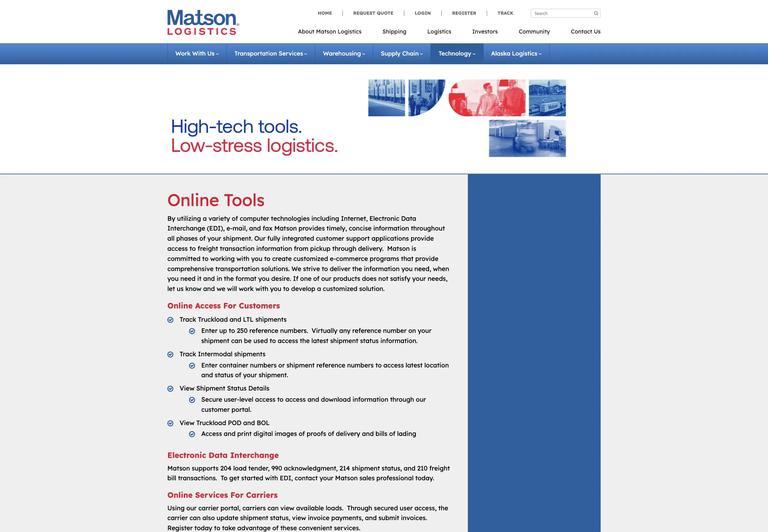 Task type: vqa. For each thing, say whether or not it's contained in the screenshot.
the "1-800-4MATSON" link on the top of the page
no



Task type: describe. For each thing, give the bounding box(es) containing it.
contact us
[[571, 28, 601, 35]]

shipment down the up
[[201, 337, 229, 345]]

your down (edi),
[[207, 235, 221, 243]]

1 vertical spatial provide
[[415, 255, 439, 263]]

0 vertical spatial access
[[195, 301, 221, 311]]

and down pod
[[224, 430, 236, 438]]

matson up bill
[[167, 464, 190, 472]]

track truckload and ltl shipments enter up to 250 reference numbers.  virtually any reference number on your shipment can be used to access the latest shipment status information.
[[180, 316, 432, 345]]

210
[[417, 464, 428, 472]]

information.
[[381, 337, 418, 345]]

services.
[[334, 524, 360, 532]]

timely,
[[327, 225, 347, 233]]

our
[[254, 235, 266, 243]]

0 vertical spatial a
[[203, 214, 207, 223]]

alaska logistics link
[[491, 50, 542, 57]]

also
[[202, 514, 215, 522]]

you down solutions.
[[258, 275, 270, 283]]

electronic data interchange
[[167, 451, 279, 460]]

of up mail,
[[232, 214, 238, 223]]

we
[[292, 265, 301, 273]]

ltl
[[243, 316, 254, 324]]

and down computer
[[249, 225, 261, 233]]

contact
[[571, 28, 592, 35]]

matson logistics image
[[167, 10, 239, 35]]

comprehensive
[[167, 265, 214, 273]]

let
[[167, 285, 175, 293]]

working
[[210, 255, 235, 263]]

information up not
[[364, 265, 400, 273]]

investors link
[[462, 26, 508, 40]]

will
[[227, 285, 237, 293]]

online access for customers
[[167, 301, 280, 311]]

data inside by utilizing a variety of computer technologies including internet, electronic data interchange (edi), e-mail, and fax matson provides timely, concise information throughout all phases of your shipment. our fully integrated customer support applications provide access to freight transaction information from pickup through delivery.  matson is committed to working with you to create customized e-commerce programs that provide comprehensive transportation solutions. we strive to deliver the information you need, when you need it and in the format you desire. if one of our products does not satisfy your needs, let us know and we will work with you to develop a customized solution.
[[401, 214, 416, 223]]

supply chain
[[381, 50, 419, 57]]

access inside view truckload pod and bol access and print digital images of proofs of delivery and bills of lading
[[201, 430, 222, 438]]

print
[[237, 430, 252, 438]]

concise
[[349, 225, 372, 233]]

the inside using our carrier portal, carriers can view available loads.  through secured user access, the carrier can also update shipment status, view invoice payments, and submit invoices. register today to take advantage of these convenient services.
[[438, 504, 448, 512]]

login
[[415, 10, 431, 16]]

to inside 'track intermodal shipments enter container numbers or shipment reference numbers to access latest location and status of your shipment.'
[[376, 361, 382, 369]]

and inside matson supports 204 load tender, 990 acknowledgment, 214 shipment status, and 210 freight bill transactions.  to get started with edi, contact your matson sales professional today.
[[404, 464, 416, 472]]

request
[[353, 10, 375, 16]]

tools
[[224, 189, 265, 210]]

our inside by utilizing a variety of computer technologies including internet, electronic data interchange (edi), e-mail, and fax matson provides timely, concise information throughout all phases of your shipment. our fully integrated customer support applications provide access to freight transaction information from pickup through delivery.  matson is committed to working with you to create customized e-commerce programs that provide comprehensive transportation solutions. we strive to deliver the information you need, when you need it and in the format you desire. if one of our products does not satisfy your needs, let us know and we will work with you to develop a customized solution.
[[321, 275, 332, 283]]

0 vertical spatial provide
[[411, 235, 434, 243]]

technology link
[[439, 50, 476, 57]]

to inside using our carrier portal, carriers can view available loads.  through secured user access, the carrier can also update shipment status, view invoice payments, and submit invoices. register today to take advantage of these convenient services.
[[214, 524, 220, 532]]

need
[[180, 275, 196, 283]]

with
[[192, 50, 206, 57]]

track for track
[[498, 10, 513, 16]]

solution.
[[359, 285, 385, 293]]

chain
[[402, 50, 419, 57]]

access up view truckload pod and bol access and print digital images of proofs of delivery and bills of lading
[[285, 396, 306, 404]]

214
[[340, 464, 350, 472]]

1 vertical spatial customized
[[323, 285, 358, 293]]

edi,
[[280, 474, 293, 482]]

you down desire.
[[270, 285, 281, 293]]

technologies
[[271, 214, 310, 223]]

204
[[220, 464, 232, 472]]

and left bills
[[362, 430, 374, 438]]

status
[[227, 385, 247, 393]]

create
[[272, 255, 292, 263]]

of right proofs
[[328, 430, 334, 438]]

bills
[[376, 430, 388, 438]]

1 horizontal spatial carrier
[[198, 504, 219, 512]]

intermodal
[[198, 350, 233, 358]]

sales
[[360, 474, 375, 482]]

deliver
[[330, 265, 351, 273]]

commerce
[[336, 255, 368, 263]]

your inside matson supports 204 load tender, 990 acknowledgment, 214 shipment status, and 210 freight bill transactions.  to get started with edi, contact your matson sales professional today.
[[320, 474, 333, 482]]

alaska services image
[[172, 72, 596, 165]]

applications
[[372, 235, 409, 243]]

matson down applications
[[387, 245, 410, 253]]

access down details
[[255, 396, 276, 404]]

by
[[167, 214, 175, 223]]

information down fully on the top left of the page
[[256, 245, 292, 253]]

reference inside 'track intermodal shipments enter container numbers or shipment reference numbers to access latest location and status of your shipment.'
[[316, 361, 345, 369]]

2 horizontal spatial can
[[268, 504, 279, 512]]

bol
[[257, 419, 270, 427]]

work with us
[[175, 50, 215, 57]]

shipment down any at the bottom
[[330, 337, 358, 345]]

you down "our"
[[251, 255, 262, 263]]

download
[[321, 396, 351, 404]]

level
[[239, 396, 253, 404]]

phases
[[176, 235, 198, 243]]

you up the let
[[167, 275, 179, 283]]

Search search field
[[531, 9, 601, 18]]

1 horizontal spatial register
[[452, 10, 476, 16]]

work
[[239, 285, 254, 293]]

to right the up
[[229, 327, 235, 335]]

pickup
[[310, 245, 331, 253]]

0 vertical spatial customized
[[294, 255, 328, 263]]

shipments inside 'track intermodal shipments enter container numbers or shipment reference numbers to access latest location and status of your shipment.'
[[234, 350, 266, 358]]

you down that
[[402, 265, 413, 273]]

to down desire.
[[283, 285, 289, 293]]

secured
[[374, 504, 398, 512]]

matson down the technologies
[[274, 225, 297, 233]]

throughout
[[411, 225, 445, 233]]

services for online
[[195, 490, 228, 500]]

about matson logistics
[[298, 28, 362, 35]]

programs
[[370, 255, 399, 263]]

investors
[[472, 28, 498, 35]]

integrated
[[282, 235, 314, 243]]

interchange inside by utilizing a variety of computer technologies including internet, electronic data interchange (edi), e-mail, and fax matson provides timely, concise information throughout all phases of your shipment. our fully integrated customer support applications provide access to freight transaction information from pickup through delivery.  matson is committed to working with you to create customized e-commerce programs that provide comprehensive transportation solutions. we strive to deliver the information you need, when you need it and in the format you desire. if one of our products does not satisfy your needs, let us know and we will work with you to develop a customized solution.
[[167, 225, 205, 233]]

carriers
[[242, 504, 266, 512]]

matson supports 204 load tender, 990 acknowledgment, 214 shipment status, and 210 freight bill transactions.  to get started with edi, contact your matson sales professional today.
[[167, 464, 450, 482]]

status inside track truckload and ltl shipments enter up to 250 reference numbers.  virtually any reference number on your shipment can be used to access the latest shipment status information.
[[360, 337, 379, 345]]

0 horizontal spatial reference
[[249, 327, 278, 335]]

status, inside matson supports 204 load tender, 990 acknowledgment, 214 shipment status, and 210 freight bill transactions.  to get started with edi, contact your matson sales professional today.
[[382, 464, 402, 472]]

shipments inside track truckload and ltl shipments enter up to 250 reference numbers.  virtually any reference number on your shipment can be used to access the latest shipment status information.
[[255, 316, 287, 324]]

1 horizontal spatial logistics
[[427, 28, 451, 35]]

online services for carriers
[[167, 490, 278, 500]]

strive
[[303, 265, 320, 273]]

through inside by utilizing a variety of computer technologies including internet, electronic data interchange (edi), e-mail, and fax matson provides timely, concise information throughout all phases of your shipment. our fully integrated customer support applications provide access to freight transaction information from pickup through delivery.  matson is committed to working with you to create customized e-commerce programs that provide comprehensive transportation solutions. we strive to deliver the information you need, when you need it and in the format you desire. if one of our products does not satisfy your needs, let us know and we will work with you to develop a customized solution.
[[332, 245, 356, 253]]

search image
[[594, 11, 598, 15]]

professional
[[377, 474, 414, 482]]

1 horizontal spatial a
[[317, 285, 321, 293]]

access inside by utilizing a variety of computer technologies including internet, electronic data interchange (edi), e-mail, and fax matson provides timely, concise information throughout all phases of your shipment. our fully integrated customer support applications provide access to freight transaction information from pickup through delivery.  matson is committed to working with you to create customized e-commerce programs that provide comprehensive transportation solutions. we strive to deliver the information you need, when you need it and in the format you desire. if one of our products does not satisfy your needs, let us know and we will work with you to develop a customized solution.
[[167, 245, 188, 253]]

payments,
[[331, 514, 363, 522]]

matson inside top menu navigation
[[316, 28, 336, 35]]

supports
[[192, 464, 219, 472]]

through inside view shipment status details secure user-level access to access and download information through our customer portal.
[[390, 396, 414, 404]]

satisfy
[[390, 275, 411, 283]]

shipment. inside by utilizing a variety of computer technologies including internet, electronic data interchange (edi), e-mail, and fax matson provides timely, concise information throughout all phases of your shipment. our fully integrated customer support applications provide access to freight transaction information from pickup through delivery.  matson is committed to working with you to create customized e-commerce programs that provide comprehensive transportation solutions. we strive to deliver the information you need, when you need it and in the format you desire. if one of our products does not satisfy your needs, let us know and we will work with you to develop a customized solution.
[[223, 235, 253, 243]]

to down "phases"
[[190, 245, 196, 253]]

of inside using our carrier portal, carriers can view available loads.  through secured user access, the carrier can also update shipment status, view invoice payments, and submit invoices. register today to take advantage of these convenient services.
[[272, 524, 279, 532]]

electronic inside by utilizing a variety of computer technologies including internet, electronic data interchange (edi), e-mail, and fax matson provides timely, concise information throughout all phases of your shipment. our fully integrated customer support applications provide access to freight transaction information from pickup through delivery.  matson is committed to working with you to create customized e-commerce programs that provide comprehensive transportation solutions. we strive to deliver the information you need, when you need it and in the format you desire. if one of our products does not satisfy your needs, let us know and we will work with you to develop a customized solution.
[[370, 214, 400, 223]]

variety
[[209, 214, 230, 223]]

1 vertical spatial with
[[255, 285, 268, 293]]

home link
[[318, 10, 343, 16]]

fully
[[267, 235, 280, 243]]

committed
[[167, 255, 200, 263]]

the inside track truckload and ltl shipments enter up to 250 reference numbers.  virtually any reference number on your shipment can be used to access the latest shipment status information.
[[300, 337, 310, 345]]

can inside track truckload and ltl shipments enter up to 250 reference numbers.  virtually any reference number on your shipment can be used to access the latest shipment status information.
[[231, 337, 242, 345]]

contact us link
[[561, 26, 601, 40]]

need,
[[415, 265, 431, 273]]

freight inside matson supports 204 load tender, 990 acknowledgment, 214 shipment status, and 210 freight bill transactions.  to get started with edi, contact your matson sales professional today.
[[429, 464, 450, 472]]

carriers
[[246, 490, 278, 500]]

track for track truckload and ltl shipments enter up to 250 reference numbers.  virtually any reference number on your shipment can be used to access the latest shipment status information.
[[180, 316, 196, 324]]

invoices.
[[401, 514, 427, 522]]

0 horizontal spatial e-
[[227, 225, 233, 233]]

know
[[185, 285, 201, 293]]

warehousing link
[[323, 50, 365, 57]]

990
[[271, 464, 282, 472]]

by utilizing a variety of computer technologies including internet, electronic data interchange (edi), e-mail, and fax matson provides timely, concise information throughout all phases of your shipment. our fully integrated customer support applications provide access to freight transaction information from pickup through delivery.  matson is committed to working with you to create customized e-commerce programs that provide comprehensive transportation solutions. we strive to deliver the information you need, when you need it and in the format you desire. if one of our products does not satisfy your needs, let us know and we will work with you to develop a customized solution.
[[167, 214, 449, 293]]

to left working
[[202, 255, 208, 263]]

about matson logistics link
[[298, 26, 372, 40]]

your inside track truckload and ltl shipments enter up to 250 reference numbers.  virtually any reference number on your shipment can be used to access the latest shipment status information.
[[418, 327, 432, 335]]

shipment inside 'track intermodal shipments enter container numbers or shipment reference numbers to access latest location and status of your shipment.'
[[287, 361, 315, 369]]

digital
[[253, 430, 273, 438]]



Task type: locate. For each thing, give the bounding box(es) containing it.
your down acknowledgment,
[[320, 474, 333, 482]]

access down we
[[195, 301, 221, 311]]

truckload inside track truckload and ltl shipments enter up to 250 reference numbers.  virtually any reference number on your shipment can be used to access the latest shipment status information.
[[198, 316, 228, 324]]

logistics down community link
[[512, 50, 538, 57]]

3 online from the top
[[167, 490, 193, 500]]

1 horizontal spatial customer
[[316, 235, 344, 243]]

the right in
[[224, 275, 234, 283]]

information up applications
[[373, 225, 409, 233]]

view shipment status details secure user-level access to access and download information through our customer portal.
[[180, 385, 426, 414]]

request quote
[[353, 10, 394, 16]]

data up 204
[[209, 451, 228, 460]]

1 horizontal spatial e-
[[330, 255, 336, 263]]

services for transportation
[[279, 50, 303, 57]]

transportation services link
[[235, 50, 307, 57]]

e- up deliver
[[330, 255, 336, 263]]

supply chain link
[[381, 50, 423, 57]]

0 vertical spatial with
[[237, 255, 249, 263]]

1 horizontal spatial through
[[390, 396, 414, 404]]

1 vertical spatial for
[[231, 490, 244, 500]]

2 numbers from the left
[[347, 361, 374, 369]]

0 vertical spatial services
[[279, 50, 303, 57]]

view for view truckload pod and bol access and print digital images of proofs of delivery and bills of lading
[[180, 419, 195, 427]]

customized up strive
[[294, 255, 328, 263]]

online for online tools
[[167, 189, 219, 210]]

1 vertical spatial track
[[180, 316, 196, 324]]

us
[[594, 28, 601, 35], [207, 50, 215, 57]]

track for track intermodal shipments enter container numbers or shipment reference numbers to access latest location and status of your shipment.
[[180, 350, 196, 358]]

shipment inside matson supports 204 load tender, 990 acknowledgment, 214 shipment status, and 210 freight bill transactions.  to get started with edi, contact your matson sales professional today.
[[352, 464, 380, 472]]

update
[[217, 514, 238, 522]]

track inside track link
[[498, 10, 513, 16]]

shipment inside using our carrier portal, carriers can view available loads.  through secured user access, the carrier can also update shipment status, view invoice payments, and submit invoices. register today to take advantage of these convenient services.
[[240, 514, 268, 522]]

services down to
[[195, 490, 228, 500]]

transportation
[[215, 265, 260, 273]]

and left ltl
[[230, 316, 241, 324]]

latest down virtually
[[312, 337, 329, 345]]

on
[[408, 327, 416, 335]]

0 horizontal spatial carrier
[[167, 514, 188, 522]]

1 vertical spatial view
[[292, 514, 306, 522]]

1 vertical spatial view
[[180, 419, 195, 427]]

reference up download
[[316, 361, 345, 369]]

1 vertical spatial electronic
[[167, 451, 206, 460]]

including
[[311, 214, 339, 223]]

1 vertical spatial freight
[[429, 464, 450, 472]]

enter left the up
[[201, 327, 218, 335]]

shipping link
[[372, 26, 417, 40]]

information inside view shipment status details secure user-level access to access and download information through our customer portal.
[[353, 396, 388, 404]]

1 horizontal spatial us
[[594, 28, 601, 35]]

request quote link
[[343, 10, 404, 16]]

truckload for enter
[[198, 316, 228, 324]]

can
[[231, 337, 242, 345], [268, 504, 279, 512], [190, 514, 201, 522]]

0 horizontal spatial data
[[209, 451, 228, 460]]

reference right any at the bottom
[[352, 327, 381, 335]]

started
[[241, 474, 263, 482]]

1 horizontal spatial status
[[360, 337, 379, 345]]

1 horizontal spatial shipment.
[[259, 371, 288, 379]]

secure
[[201, 396, 222, 404]]

take
[[222, 524, 236, 532]]

customer down timely,
[[316, 235, 344, 243]]

for down will
[[223, 301, 236, 311]]

0 vertical spatial interchange
[[167, 225, 205, 233]]

services
[[279, 50, 303, 57], [195, 490, 228, 500]]

matson down home on the left
[[316, 28, 336, 35]]

truckload for access
[[196, 419, 226, 427]]

latest inside track truckload and ltl shipments enter up to 250 reference numbers.  virtually any reference number on your shipment can be used to access the latest shipment status information.
[[312, 337, 329, 345]]

2 enter from the top
[[201, 361, 218, 369]]

register up top menu navigation
[[452, 10, 476, 16]]

can left be
[[231, 337, 242, 345]]

one
[[300, 275, 312, 283]]

the right the access,
[[438, 504, 448, 512]]

carrier up also
[[198, 504, 219, 512]]

1 online from the top
[[167, 189, 219, 210]]

to up solutions.
[[264, 255, 271, 263]]

of left proofs
[[299, 430, 305, 438]]

register down 'using'
[[167, 524, 193, 532]]

and inside using our carrier portal, carriers can view available loads.  through secured user access, the carrier can also update shipment status, view invoice payments, and submit invoices. register today to take advantage of these convenient services.
[[365, 514, 377, 522]]

shipment up the advantage
[[240, 514, 268, 522]]

a right develop
[[317, 285, 321, 293]]

view inside view truckload pod and bol access and print digital images of proofs of delivery and bills of lading
[[180, 419, 195, 427]]

1 numbers from the left
[[250, 361, 277, 369]]

status, inside using our carrier portal, carriers can view available loads.  through secured user access, the carrier can also update shipment status, view invoice payments, and submit invoices. register today to take advantage of these convenient services.
[[270, 514, 290, 522]]

the up 'track intermodal shipments enter container numbers or shipment reference numbers to access latest location and status of your shipment.'
[[300, 337, 310, 345]]

of down container
[[235, 371, 241, 379]]

0 vertical spatial status,
[[382, 464, 402, 472]]

register inside using our carrier portal, carriers can view available loads.  through secured user access, the carrier can also update shipment status, view invoice payments, and submit invoices. register today to take advantage of these convenient services.
[[167, 524, 193, 532]]

online up 'utilizing'
[[167, 189, 219, 210]]

0 vertical spatial customer
[[316, 235, 344, 243]]

customer inside by utilizing a variety of computer technologies including internet, electronic data interchange (edi), e-mail, and fax matson provides timely, concise information throughout all phases of your shipment. our fully integrated customer support applications provide access to freight transaction information from pickup through delivery.  matson is committed to working with you to create customized e-commerce programs that provide comprehensive transportation solutions. we strive to deliver the information you need, when you need it and in the format you desire. if one of our products does not satisfy your needs, let us know and we will work with you to develop a customized solution.
[[316, 235, 344, 243]]

view for view shipment status details secure user-level access to access and download information through our customer portal.
[[180, 385, 195, 393]]

shipments down 'customers'
[[255, 316, 287, 324]]

for for carriers
[[231, 490, 244, 500]]

0 horizontal spatial us
[[207, 50, 215, 57]]

customer inside view shipment status details secure user-level access to access and download information through our customer portal.
[[201, 406, 230, 414]]

truckload down secure at bottom
[[196, 419, 226, 427]]

2 vertical spatial our
[[186, 504, 197, 512]]

0 horizontal spatial logistics
[[338, 28, 362, 35]]

your inside 'track intermodal shipments enter container numbers or shipment reference numbers to access latest location and status of your shipment.'
[[243, 371, 257, 379]]

0 vertical spatial register
[[452, 10, 476, 16]]

interchange up "phases"
[[167, 225, 205, 233]]

1 horizontal spatial numbers
[[347, 361, 374, 369]]

invoice
[[308, 514, 330, 522]]

images
[[275, 430, 297, 438]]

1 horizontal spatial latest
[[406, 361, 423, 369]]

online down us
[[167, 301, 193, 311]]

0 vertical spatial can
[[231, 337, 242, 345]]

provide
[[411, 235, 434, 243], [415, 255, 439, 263]]

shipment. inside 'track intermodal shipments enter container numbers or shipment reference numbers to access latest location and status of your shipment.'
[[259, 371, 288, 379]]

contact
[[295, 474, 318, 482]]

desire.
[[271, 275, 291, 283]]

with
[[237, 255, 249, 263], [255, 285, 268, 293], [265, 474, 278, 482]]

your right the on
[[418, 327, 432, 335]]

access,
[[415, 504, 437, 512]]

0 vertical spatial enter
[[201, 327, 218, 335]]

None search field
[[531, 9, 601, 18]]

quote
[[377, 10, 394, 16]]

1 vertical spatial carrier
[[167, 514, 188, 522]]

and left 210
[[404, 464, 416, 472]]

track link
[[487, 10, 513, 16]]

freight inside by utilizing a variety of computer technologies including internet, electronic data interchange (edi), e-mail, and fax matson provides timely, concise information throughout all phases of your shipment. our fully integrated customer support applications provide access to freight transaction information from pickup through delivery.  matson is committed to working with you to create customized e-commerce programs that provide comprehensive transportation solutions. we strive to deliver the information you need, when you need it and in the format you desire. if one of our products does not satisfy your needs, let us know and we will work with you to develop a customized solution.
[[198, 245, 218, 253]]

track inside 'track intermodal shipments enter container numbers or shipment reference numbers to access latest location and status of your shipment.'
[[180, 350, 196, 358]]

to up view truckload pod and bol access and print digital images of proofs of delivery and bills of lading
[[277, 396, 284, 404]]

0 horizontal spatial interchange
[[167, 225, 205, 233]]

user
[[400, 504, 413, 512]]

your up details
[[243, 371, 257, 379]]

needs,
[[428, 275, 448, 283]]

shipment. up "transaction"
[[223, 235, 253, 243]]

0 vertical spatial shipments
[[255, 316, 287, 324]]

user-
[[224, 396, 239, 404]]

reference
[[249, 327, 278, 335], [352, 327, 381, 335], [316, 361, 345, 369]]

with up transportation
[[237, 255, 249, 263]]

0 horizontal spatial status,
[[270, 514, 290, 522]]

and left download
[[308, 396, 319, 404]]

0 vertical spatial carrier
[[198, 504, 219, 512]]

1 vertical spatial enter
[[201, 361, 218, 369]]

1 vertical spatial register
[[167, 524, 193, 532]]

0 vertical spatial status
[[360, 337, 379, 345]]

1 vertical spatial data
[[209, 451, 228, 460]]

0 horizontal spatial our
[[186, 504, 197, 512]]

0 vertical spatial data
[[401, 214, 416, 223]]

data up throughout
[[401, 214, 416, 223]]

1 horizontal spatial electronic
[[370, 214, 400, 223]]

2 horizontal spatial logistics
[[512, 50, 538, 57]]

logistics down login
[[427, 28, 451, 35]]

of right one
[[313, 275, 320, 283]]

1 horizontal spatial status,
[[382, 464, 402, 472]]

us inside top menu navigation
[[594, 28, 601, 35]]

provide up need,
[[415, 255, 439, 263]]

1 vertical spatial online
[[167, 301, 193, 311]]

technology
[[439, 50, 471, 57]]

and left we
[[203, 285, 215, 293]]

us right with
[[207, 50, 215, 57]]

track inside track truckload and ltl shipments enter up to 250 reference numbers.  virtually any reference number on your shipment can be used to access the latest shipment status information.
[[180, 316, 196, 324]]

1 vertical spatial latest
[[406, 361, 423, 369]]

enter down intermodal on the left of the page
[[201, 361, 218, 369]]

and down through
[[365, 514, 377, 522]]

submit
[[379, 514, 399, 522]]

online for online services for carriers
[[167, 490, 193, 500]]

when
[[433, 265, 449, 273]]

electronic up supports
[[167, 451, 206, 460]]

numbers
[[250, 361, 277, 369], [347, 361, 374, 369]]

to down information.
[[376, 361, 382, 369]]

track left intermodal on the left of the page
[[180, 350, 196, 358]]

view inside view shipment status details secure user-level access to access and download information through our customer portal.
[[180, 385, 195, 393]]

information
[[373, 225, 409, 233], [256, 245, 292, 253], [364, 265, 400, 273], [353, 396, 388, 404]]

transportation
[[235, 50, 277, 57]]

develop
[[291, 285, 315, 293]]

1 view from the top
[[180, 385, 195, 393]]

online for online access for customers
[[167, 301, 193, 311]]

truckload inside view truckload pod and bol access and print digital images of proofs of delivery and bills of lading
[[196, 419, 226, 427]]

2 vertical spatial track
[[180, 350, 196, 358]]

enter inside 'track intermodal shipments enter container numbers or shipment reference numbers to access latest location and status of your shipment.'
[[201, 361, 218, 369]]

section
[[459, 174, 610, 532]]

solutions.
[[261, 265, 290, 273]]

your down need,
[[412, 275, 426, 283]]

2 view from the top
[[180, 419, 195, 427]]

that
[[401, 255, 414, 263]]

1 vertical spatial shipment.
[[259, 371, 288, 379]]

access inside 'track intermodal shipments enter container numbers or shipment reference numbers to access latest location and status of your shipment.'
[[384, 361, 404, 369]]

to right strive
[[322, 265, 328, 273]]

interchange
[[167, 225, 205, 233], [230, 451, 279, 460]]

advantage
[[237, 524, 271, 532]]

1 vertical spatial our
[[416, 396, 426, 404]]

to right used at the bottom left of page
[[270, 337, 276, 345]]

0 vertical spatial track
[[498, 10, 513, 16]]

1 horizontal spatial data
[[401, 214, 416, 223]]

provide down throughout
[[411, 235, 434, 243]]

to
[[221, 474, 228, 482]]

is
[[412, 245, 416, 253]]

can up 'today'
[[190, 514, 201, 522]]

shipping
[[383, 28, 407, 35]]

to inside view shipment status details secure user-level access to access and download information through our customer portal.
[[277, 396, 284, 404]]

1 vertical spatial can
[[268, 504, 279, 512]]

0 vertical spatial online
[[167, 189, 219, 210]]

of inside 'track intermodal shipments enter container numbers or shipment reference numbers to access latest location and status of your shipment.'
[[235, 371, 241, 379]]

0 horizontal spatial electronic
[[167, 451, 206, 460]]

0 horizontal spatial can
[[190, 514, 201, 522]]

shipment.
[[223, 235, 253, 243], [259, 371, 288, 379]]

work with us link
[[175, 50, 219, 57]]

alaska
[[491, 50, 510, 57]]

1 vertical spatial shipments
[[234, 350, 266, 358]]

of right bills
[[389, 430, 395, 438]]

services down about
[[279, 50, 303, 57]]

latest inside 'track intermodal shipments enter container numbers or shipment reference numbers to access latest location and status of your shipment.'
[[406, 361, 423, 369]]

1 vertical spatial truckload
[[196, 419, 226, 427]]

home
[[318, 10, 332, 16]]

0 vertical spatial truckload
[[198, 316, 228, 324]]

enter inside track truckload and ltl shipments enter up to 250 reference numbers.  virtually any reference number on your shipment can be used to access the latest shipment status information.
[[201, 327, 218, 335]]

1 vertical spatial services
[[195, 490, 228, 500]]

access down information.
[[384, 361, 404, 369]]

1 horizontal spatial reference
[[316, 361, 345, 369]]

status inside 'track intermodal shipments enter container numbers or shipment reference numbers to access latest location and status of your shipment.'
[[215, 371, 233, 379]]

1 horizontal spatial interchange
[[230, 451, 279, 460]]

0 vertical spatial electronic
[[370, 214, 400, 223]]

electronic
[[370, 214, 400, 223], [167, 451, 206, 460]]

and inside view shipment status details secure user-level access to access and download information through our customer portal.
[[308, 396, 319, 404]]

status down container
[[215, 371, 233, 379]]

truckload up the up
[[198, 316, 228, 324]]

through
[[347, 504, 372, 512]]

our inside using our carrier portal, carriers can view available loads.  through secured user access, the carrier can also update shipment status, view invoice payments, and submit invoices. register today to take advantage of these convenient services.
[[186, 504, 197, 512]]

0 vertical spatial view
[[180, 385, 195, 393]]

0 horizontal spatial customer
[[201, 406, 230, 414]]

0 vertical spatial our
[[321, 275, 332, 283]]

1 horizontal spatial can
[[231, 337, 242, 345]]

of left these
[[272, 524, 279, 532]]

be
[[244, 337, 252, 345]]

any
[[339, 327, 351, 335]]

and right it
[[203, 275, 215, 283]]

through up commerce
[[332, 245, 356, 253]]

2 vertical spatial with
[[265, 474, 278, 482]]

provides
[[299, 225, 325, 233]]

latest left "location"
[[406, 361, 423, 369]]

status, up these
[[270, 514, 290, 522]]

matson down 214
[[335, 474, 358, 482]]

and inside 'track intermodal shipments enter container numbers or shipment reference numbers to access latest location and status of your shipment.'
[[201, 371, 213, 379]]

through up lading
[[390, 396, 414, 404]]

1 horizontal spatial our
[[321, 275, 332, 283]]

for for customers
[[223, 301, 236, 311]]

community
[[519, 28, 550, 35]]

with inside matson supports 204 load tender, 990 acknowledgment, 214 shipment status, and 210 freight bill transactions.  to get started with edi, contact your matson sales professional today.
[[265, 474, 278, 482]]

2 horizontal spatial our
[[416, 396, 426, 404]]

1 enter from the top
[[201, 327, 218, 335]]

logistics up warehousing link
[[338, 28, 362, 35]]

the down commerce
[[352, 265, 362, 273]]

track down know at bottom
[[180, 316, 196, 324]]

0 horizontal spatial numbers
[[250, 361, 277, 369]]

0 horizontal spatial latest
[[312, 337, 329, 345]]

for up portal,
[[231, 490, 244, 500]]

0 vertical spatial view
[[280, 504, 294, 512]]

0 horizontal spatial register
[[167, 524, 193, 532]]

access up the or
[[278, 337, 298, 345]]

1 vertical spatial status
[[215, 371, 233, 379]]

freight right 210
[[429, 464, 450, 472]]

of right "phases"
[[199, 235, 206, 243]]

your
[[207, 235, 221, 243], [412, 275, 426, 283], [418, 327, 432, 335], [243, 371, 257, 379], [320, 474, 333, 482]]

access up electronic data interchange
[[201, 430, 222, 438]]

track up investors
[[498, 10, 513, 16]]

used
[[253, 337, 268, 345]]

format
[[236, 275, 257, 283]]

0 vertical spatial through
[[332, 245, 356, 253]]

access up "committed"
[[167, 245, 188, 253]]

1 vertical spatial status,
[[270, 514, 290, 522]]

using
[[167, 504, 185, 512]]

details
[[248, 385, 270, 393]]

and inside track truckload and ltl shipments enter up to 250 reference numbers.  virtually any reference number on your shipment can be used to access the latest shipment status information.
[[230, 316, 241, 324]]

1 vertical spatial access
[[201, 430, 222, 438]]

portal,
[[221, 504, 241, 512]]

e- right (edi),
[[227, 225, 233, 233]]

1 horizontal spatial freight
[[429, 464, 450, 472]]

2 vertical spatial can
[[190, 514, 201, 522]]

0 vertical spatial shipment.
[[223, 235, 253, 243]]

top menu navigation
[[298, 26, 601, 40]]

1 vertical spatial through
[[390, 396, 414, 404]]

1 vertical spatial us
[[207, 50, 215, 57]]

it
[[197, 275, 201, 283]]

access inside track truckload and ltl shipments enter up to 250 reference numbers.  virtually any reference number on your shipment can be used to access the latest shipment status information.
[[278, 337, 298, 345]]

1 vertical spatial interchange
[[230, 451, 279, 460]]

0 horizontal spatial shipment.
[[223, 235, 253, 243]]

shipments down be
[[234, 350, 266, 358]]

track intermodal shipments enter container numbers or shipment reference numbers to access latest location and status of your shipment.
[[180, 350, 449, 379]]

acknowledgment,
[[284, 464, 338, 472]]

0 vertical spatial for
[[223, 301, 236, 311]]

and up print
[[243, 419, 255, 427]]

online up 'using'
[[167, 490, 193, 500]]

through
[[332, 245, 356, 253], [390, 396, 414, 404]]

2 horizontal spatial reference
[[352, 327, 381, 335]]

freight up working
[[198, 245, 218, 253]]

1 vertical spatial e-
[[330, 255, 336, 263]]

0 vertical spatial freight
[[198, 245, 218, 253]]

tender,
[[248, 464, 270, 472]]

1 horizontal spatial services
[[279, 50, 303, 57]]

in
[[217, 275, 222, 283]]

0 vertical spatial e-
[[227, 225, 233, 233]]

our inside view shipment status details secure user-level access to access and download information through our customer portal.
[[416, 396, 426, 404]]

today.
[[415, 474, 434, 482]]

or
[[278, 361, 285, 369]]

2 online from the top
[[167, 301, 193, 311]]

250
[[237, 327, 248, 335]]

supply
[[381, 50, 401, 57]]

about
[[298, 28, 314, 35]]

these
[[280, 524, 297, 532]]

us right contact
[[594, 28, 601, 35]]

status
[[360, 337, 379, 345], [215, 371, 233, 379]]

a left the variety
[[203, 214, 207, 223]]

proofs
[[307, 430, 326, 438]]

customer down secure at bottom
[[201, 406, 230, 414]]

1 vertical spatial a
[[317, 285, 321, 293]]

0 horizontal spatial services
[[195, 490, 228, 500]]

0 horizontal spatial status
[[215, 371, 233, 379]]

with down 990 at the left of page
[[265, 474, 278, 482]]



